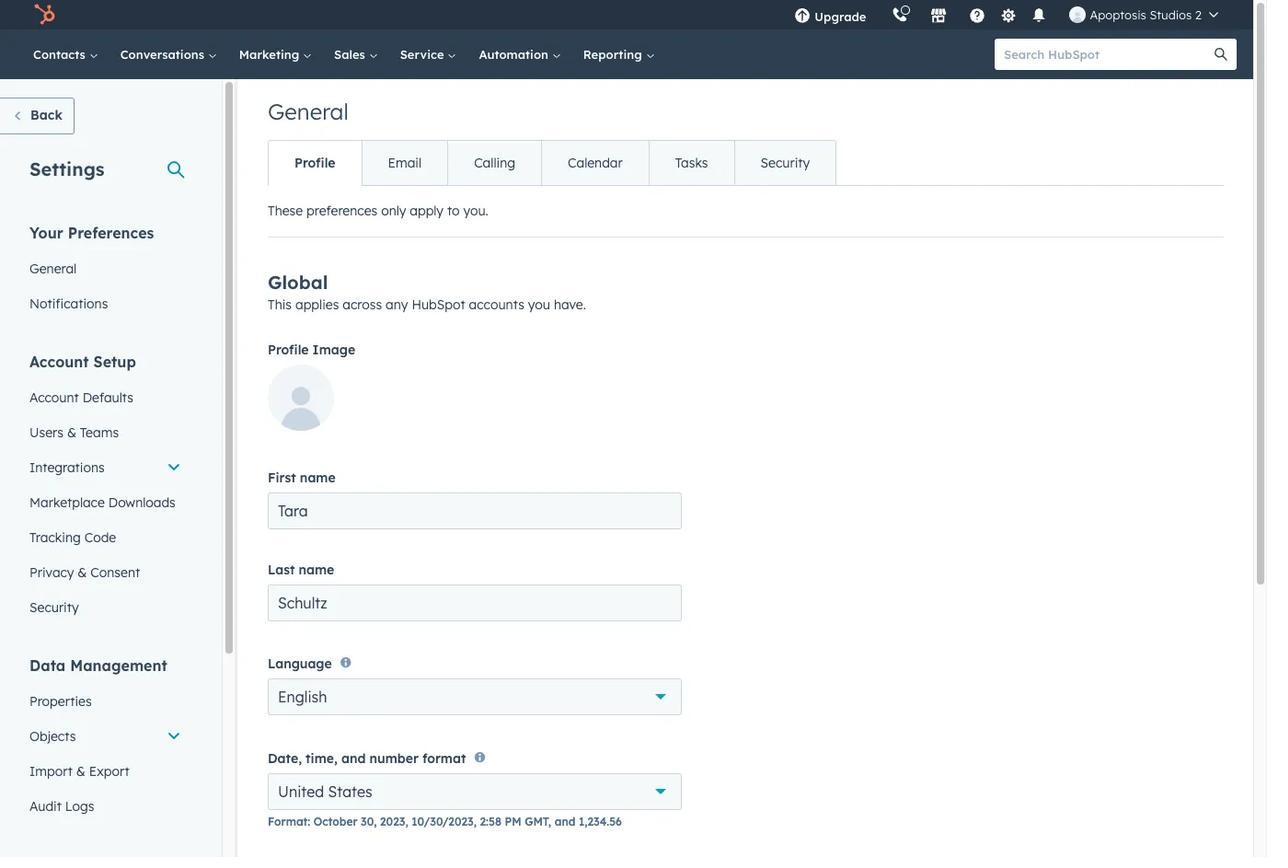 Task type: vqa. For each thing, say whether or not it's contained in the screenshot.
marketplace
yes



Task type: locate. For each thing, give the bounding box(es) containing it.
account up account defaults
[[29, 353, 89, 371]]

security inside account setup element
[[29, 599, 79, 616]]

these
[[268, 203, 303, 219]]

name right last in the bottom left of the page
[[299, 562, 334, 578]]

1 horizontal spatial security link
[[734, 141, 836, 185]]

language
[[268, 656, 332, 672]]

global this applies across any hubspot accounts you have.
[[268, 271, 586, 313]]

you
[[528, 296, 550, 313]]

, left 10/30/2023
[[405, 814, 408, 828]]

account for account setup
[[29, 353, 89, 371]]

2
[[1196, 7, 1202, 22]]

and right gmt
[[555, 814, 576, 828]]

0 horizontal spatial and
[[341, 750, 366, 767]]

& right users
[[67, 424, 76, 441]]

profile inside navigation
[[295, 155, 336, 171]]

calling
[[474, 155, 516, 171]]

calendar link
[[541, 141, 649, 185]]

navigation
[[268, 140, 837, 186]]

email link
[[361, 141, 447, 185]]

0 vertical spatial security
[[761, 155, 810, 171]]

0 vertical spatial security link
[[734, 141, 836, 185]]

1 vertical spatial security link
[[18, 590, 192, 625]]

&
[[67, 424, 76, 441], [78, 564, 87, 581], [76, 763, 85, 780]]

date, time, and number format
[[268, 750, 466, 767]]

1 horizontal spatial ,
[[474, 814, 477, 828]]

2 vertical spatial &
[[76, 763, 85, 780]]

0 horizontal spatial ,
[[405, 814, 408, 828]]

account
[[29, 353, 89, 371], [29, 389, 79, 406]]

& for export
[[76, 763, 85, 780]]

privacy & consent
[[29, 564, 140, 581]]

2 horizontal spatial ,
[[549, 814, 552, 828]]

profile left image
[[268, 342, 309, 358]]

preferences
[[307, 203, 378, 219]]

only
[[381, 203, 406, 219]]

1 vertical spatial &
[[78, 564, 87, 581]]

profile up preferences
[[295, 155, 336, 171]]

marketing link
[[228, 29, 323, 79]]

0 vertical spatial profile
[[295, 155, 336, 171]]

name right first
[[300, 469, 336, 486]]

0 horizontal spatial general
[[29, 261, 77, 277]]

users & teams
[[29, 424, 119, 441]]

help image
[[970, 8, 986, 25]]

0 vertical spatial account
[[29, 353, 89, 371]]

1 horizontal spatial security
[[761, 155, 810, 171]]

preferences
[[68, 224, 154, 242]]

united
[[278, 782, 324, 801]]

security link
[[734, 141, 836, 185], [18, 590, 192, 625]]

& for teams
[[67, 424, 76, 441]]

general down your
[[29, 261, 77, 277]]

menu
[[782, 0, 1232, 29]]

0 vertical spatial general
[[268, 98, 349, 125]]

and right time,
[[341, 750, 366, 767]]

data
[[29, 656, 66, 675]]

this
[[268, 296, 292, 313]]

edit button
[[268, 365, 334, 437]]

pm
[[505, 814, 522, 828]]

teams
[[80, 424, 119, 441]]

0 vertical spatial and
[[341, 750, 366, 767]]

sales
[[334, 47, 369, 62]]

across
[[343, 296, 382, 313]]

united states
[[278, 782, 372, 801]]

number
[[370, 750, 419, 767]]

audit logs link
[[18, 789, 192, 824]]

tasks link
[[649, 141, 734, 185]]

0 vertical spatial name
[[300, 469, 336, 486]]

marketplaces button
[[920, 0, 959, 29]]

1 horizontal spatial and
[[555, 814, 576, 828]]

any
[[386, 296, 408, 313]]

data management
[[29, 656, 167, 675]]

30,
[[361, 814, 377, 828]]

marketplaces image
[[931, 8, 948, 25]]

defaults
[[83, 389, 133, 406]]

setup
[[93, 353, 136, 371]]

conversations link
[[109, 29, 228, 79]]

and
[[341, 750, 366, 767], [555, 814, 576, 828]]

, right pm in the left bottom of the page
[[549, 814, 552, 828]]

0 horizontal spatial security link
[[18, 590, 192, 625]]

integrations button
[[18, 450, 192, 485]]

image
[[313, 342, 355, 358]]

name for last name
[[299, 562, 334, 578]]

navigation containing profile
[[268, 140, 837, 186]]

import
[[29, 763, 73, 780]]

0 vertical spatial &
[[67, 424, 76, 441]]

audit logs
[[29, 798, 94, 815]]

gmt
[[525, 814, 549, 828]]

properties
[[29, 693, 92, 710]]

1 account from the top
[[29, 353, 89, 371]]

1 vertical spatial security
[[29, 599, 79, 616]]

contacts
[[33, 47, 89, 62]]

last name
[[268, 562, 334, 578]]

1 horizontal spatial general
[[268, 98, 349, 125]]

3 , from the left
[[549, 814, 552, 828]]

1 vertical spatial account
[[29, 389, 79, 406]]

management
[[70, 656, 167, 675]]

time,
[[306, 750, 338, 767]]

english
[[278, 688, 327, 706]]

, left 2:58
[[474, 814, 477, 828]]

data management element
[[18, 655, 192, 824]]

& left export
[[76, 763, 85, 780]]

1 vertical spatial general
[[29, 261, 77, 277]]

0 horizontal spatial security
[[29, 599, 79, 616]]

consent
[[90, 564, 140, 581]]

last
[[268, 562, 295, 578]]

account up users
[[29, 389, 79, 406]]

integrations
[[29, 459, 105, 476]]

security inside navigation
[[761, 155, 810, 171]]

security
[[761, 155, 810, 171], [29, 599, 79, 616]]

& inside data management element
[[76, 763, 85, 780]]

your preferences element
[[18, 223, 192, 321]]

1 vertical spatial profile
[[268, 342, 309, 358]]

account setup element
[[18, 352, 192, 625]]

tracking code
[[29, 529, 116, 546]]

to
[[447, 203, 460, 219]]

automation
[[479, 47, 552, 62]]

menu containing apoptosis studios 2
[[782, 0, 1232, 29]]

tasks
[[675, 155, 708, 171]]

calling icon image
[[892, 7, 909, 24]]

2 account from the top
[[29, 389, 79, 406]]

hubspot image
[[33, 4, 55, 26]]

automation link
[[468, 29, 572, 79]]

1 vertical spatial name
[[299, 562, 334, 578]]

search button
[[1206, 39, 1237, 70]]

english button
[[268, 679, 682, 716]]

,
[[405, 814, 408, 828], [474, 814, 477, 828], [549, 814, 552, 828]]

privacy
[[29, 564, 74, 581]]

sales link
[[323, 29, 389, 79]]

general up profile link
[[268, 98, 349, 125]]

import & export
[[29, 763, 129, 780]]

your
[[29, 224, 63, 242]]

& right privacy
[[78, 564, 87, 581]]



Task type: describe. For each thing, give the bounding box(es) containing it.
profile for profile
[[295, 155, 336, 171]]

first name
[[268, 469, 336, 486]]

states
[[328, 782, 372, 801]]

1,234.56
[[579, 814, 622, 828]]

1 vertical spatial and
[[555, 814, 576, 828]]

marketing
[[239, 47, 303, 62]]

marketplace downloads
[[29, 494, 176, 511]]

account setup
[[29, 353, 136, 371]]

Last name text field
[[268, 585, 682, 621]]

2:58
[[480, 814, 502, 828]]

service link
[[389, 29, 468, 79]]

marketplace
[[29, 494, 105, 511]]

upgrade image
[[795, 8, 811, 25]]

tracking code link
[[18, 520, 192, 555]]

studios
[[1150, 7, 1192, 22]]

objects
[[29, 728, 76, 745]]

settings
[[29, 157, 105, 180]]

you.
[[463, 203, 489, 219]]

First name text field
[[268, 492, 682, 529]]

properties link
[[18, 684, 192, 719]]

service
[[400, 47, 448, 62]]

have.
[[554, 296, 586, 313]]

users & teams link
[[18, 415, 192, 450]]

calendar
[[568, 155, 623, 171]]

2 , from the left
[[474, 814, 477, 828]]

Search HubSpot search field
[[995, 39, 1221, 70]]

tracking
[[29, 529, 81, 546]]

1 , from the left
[[405, 814, 408, 828]]

profile image
[[268, 342, 355, 358]]

notifications link
[[18, 286, 192, 321]]

general link
[[18, 251, 192, 286]]

profile for profile image
[[268, 342, 309, 358]]

upgrade
[[815, 9, 867, 24]]

marketplace downloads link
[[18, 485, 192, 520]]

10/30/2023
[[412, 814, 474, 828]]

account defaults link
[[18, 380, 192, 415]]

& for consent
[[78, 564, 87, 581]]

format : october 30, 2023 , 10/30/2023 , 2:58 pm gmt , and 1,234.56
[[268, 814, 622, 828]]

format
[[423, 750, 466, 767]]

your preferences
[[29, 224, 154, 242]]

help button
[[962, 0, 994, 29]]

contacts link
[[22, 29, 109, 79]]

code
[[84, 529, 116, 546]]

conversations
[[120, 47, 208, 62]]

privacy & consent link
[[18, 555, 192, 590]]

audit
[[29, 798, 62, 815]]

search image
[[1215, 48, 1228, 61]]

tara schultz image
[[1070, 6, 1087, 23]]

objects button
[[18, 719, 192, 754]]

hubspot link
[[22, 4, 69, 26]]

downloads
[[108, 494, 176, 511]]

2023
[[380, 814, 405, 828]]

apoptosis studios 2 button
[[1059, 0, 1230, 29]]

users
[[29, 424, 63, 441]]

general inside your preferences element
[[29, 261, 77, 277]]

name for first name
[[300, 469, 336, 486]]

october
[[314, 814, 358, 828]]

united states button
[[268, 773, 682, 810]]

format
[[268, 814, 308, 828]]

accounts
[[469, 296, 525, 313]]

email
[[388, 155, 422, 171]]

applies
[[295, 296, 339, 313]]

back link
[[0, 98, 74, 134]]

apply
[[410, 203, 444, 219]]

notifications
[[29, 295, 108, 312]]

apoptosis studios 2
[[1090, 7, 1202, 22]]

:
[[308, 814, 310, 828]]

notifications image
[[1031, 8, 1048, 25]]

calling icon button
[[885, 3, 916, 27]]

global
[[268, 271, 328, 294]]

reporting
[[583, 47, 646, 62]]

these preferences only apply to you.
[[268, 203, 489, 219]]

settings image
[[1001, 8, 1017, 24]]

apoptosis
[[1090, 7, 1147, 22]]

export
[[89, 763, 129, 780]]

hubspot
[[412, 296, 465, 313]]

calling link
[[447, 141, 541, 185]]

account for account defaults
[[29, 389, 79, 406]]

reporting link
[[572, 29, 666, 79]]



